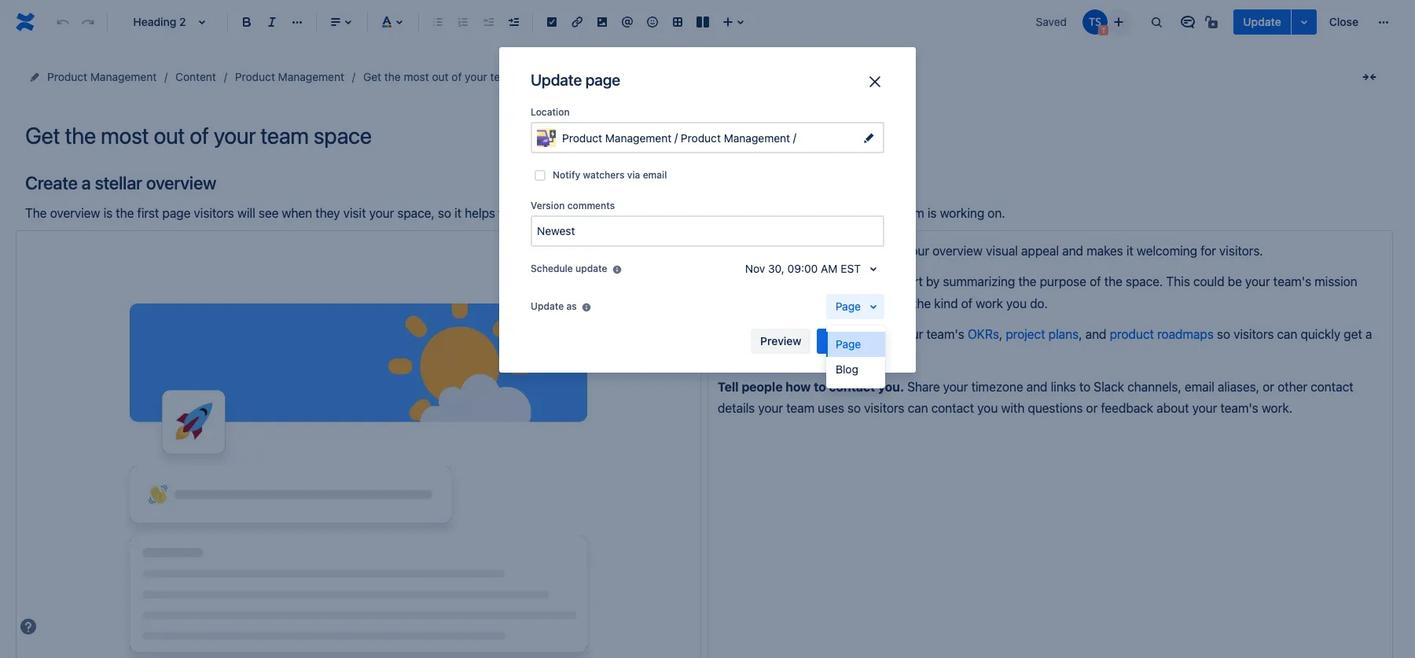 Task type: vqa. For each thing, say whether or not it's contained in the screenshot.


Task type: locate. For each thing, give the bounding box(es) containing it.
1 horizontal spatial or
[[1087, 401, 1098, 416]]

2 vertical spatial space
[[821, 275, 857, 289]]

visit
[[343, 206, 366, 221]]

of
[[452, 70, 462, 83], [1090, 275, 1102, 289], [899, 296, 910, 310], [962, 296, 973, 310], [755, 349, 766, 363]]

your right visit
[[369, 206, 394, 221]]

links up questions
[[1051, 380, 1077, 394]]

how
[[786, 380, 811, 394]]

0 horizontal spatial links
[[856, 327, 881, 341]]

so right roadmaps
[[1218, 327, 1231, 341]]

it
[[455, 206, 462, 221], [1127, 244, 1134, 258]]

contact right other
[[1311, 380, 1354, 394]]

working
[[940, 206, 985, 221]]

tara schultz image
[[1083, 9, 1109, 35]]

your right out
[[465, 70, 487, 83]]

and inside share your timezone and links to slack channels, email aliases, or other contact details your team uses so visitors can contact you with questions or feedback about your team's work.
[[1027, 380, 1048, 394]]

1 horizontal spatial it
[[1127, 244, 1134, 258]]

links for add
[[856, 327, 881, 341]]

space,
[[398, 206, 435, 221]]

notify watchers via email
[[553, 169, 667, 181]]

overview down create
[[50, 206, 100, 221]]

2 horizontal spatial visitors
[[1234, 327, 1275, 341]]

1 horizontal spatial what
[[765, 275, 795, 289]]

action item image
[[543, 13, 562, 31]]

1 horizontal spatial page
[[586, 71, 621, 89]]

contact down blog
[[829, 380, 876, 394]]

1 vertical spatial links
[[1051, 380, 1077, 394]]

0 horizontal spatial schedule
[[531, 263, 573, 274]]

1 vertical spatial space
[[728, 206, 762, 221]]

description
[[832, 296, 895, 310]]

slack
[[1094, 380, 1125, 394]]

, left the project
[[1000, 327, 1003, 341]]

to left slack
[[1080, 380, 1091, 394]]

a inside start by summarizing the purpose of the space. this could be your team's mission statement or a brief description of the kind of work you do.
[[793, 296, 800, 310]]

links down toggle update as blog select image
[[856, 327, 881, 341]]

team
[[490, 70, 516, 83], [897, 206, 925, 221], [756, 327, 787, 341], [787, 401, 815, 416]]

0 horizontal spatial email
[[643, 169, 667, 181]]

page left toggle update as blog select image
[[836, 300, 861, 313]]

helps
[[465, 206, 496, 221]]

, left product
[[1079, 327, 1083, 341]]

or up work.
[[1263, 380, 1275, 394]]

1 horizontal spatial share
[[908, 380, 940, 394]]

schedule inside schedule button
[[827, 334, 875, 348]]

goals. down brief
[[790, 327, 827, 341]]

visitors
[[194, 206, 234, 221], [1234, 327, 1275, 341], [865, 401, 905, 416]]

so right uses
[[848, 401, 861, 416]]

0 horizontal spatial space
[[519, 70, 549, 83]]

adjust update settings image
[[1295, 13, 1314, 31]]

0 horizontal spatial add
[[718, 244, 742, 258]]

1 horizontal spatial /
[[794, 130, 797, 144]]

share team goals. add links to your team's okrs , project plans , and product roadmaps
[[718, 327, 1214, 341]]

share your timezone and links to slack channels, email aliases, or other contact details your team uses so visitors can contact you with questions or feedback about your team's work.
[[718, 380, 1358, 416]]

confluence image
[[13, 9, 38, 35], [13, 9, 38, 35]]

0 horizontal spatial contact
[[829, 380, 876, 394]]

this up est
[[845, 244, 869, 258]]

this
[[845, 244, 869, 258], [1167, 275, 1191, 289]]

product management
[[47, 70, 157, 83], [235, 70, 345, 83]]

product management link down redo ⌘⇧z icon
[[47, 68, 157, 87]]

schedule up 'update as'
[[531, 263, 573, 274]]

start by summarizing the purpose of the space. this could be your team's mission statement or a brief description of the kind of work you do.
[[718, 275, 1361, 310]]

1 vertical spatial schedule
[[827, 334, 875, 348]]

schedule button
[[818, 329, 885, 354]]

for.
[[873, 275, 893, 289]]

they
[[316, 206, 340, 221]]

2 horizontal spatial so
[[1218, 327, 1231, 341]]

team's inside start by summarizing the purpose of the space. this could be your team's mission statement or a brief description of the kind of work you do.
[[1274, 275, 1312, 289]]

get
[[1344, 327, 1363, 341]]

update left adjust update settings icon
[[1244, 15, 1282, 28]]

1 vertical spatial overview
[[50, 206, 100, 221]]

overview up first
[[146, 172, 217, 194]]

the inside get the most out of your team space link
[[385, 70, 401, 83]]

page right first
[[162, 206, 191, 221]]

layouts image
[[694, 13, 713, 31]]

create
[[25, 172, 78, 194]]

visitors left will
[[194, 206, 234, 221]]

the left space.
[[1105, 275, 1123, 289]]

visitors up aliases,
[[1234, 327, 1275, 341]]

start
[[896, 275, 923, 289]]

makes
[[1087, 244, 1124, 258]]

team's down aliases,
[[1221, 401, 1259, 416]]

with
[[1002, 401, 1025, 416]]

0 vertical spatial so
[[438, 206, 451, 221]]

project plans link
[[1006, 327, 1079, 341]]

0 horizontal spatial share
[[718, 327, 753, 341]]

0 vertical spatial you
[[1007, 296, 1027, 310]]

uses
[[818, 401, 845, 416]]

team's left mission
[[1274, 275, 1312, 289]]

1 vertical spatial so
[[1218, 327, 1231, 341]]

1 vertical spatial add
[[830, 327, 852, 341]]

your down preview at bottom
[[769, 349, 794, 363]]

0 horizontal spatial this
[[845, 244, 869, 258]]

your right be
[[1246, 275, 1271, 289]]

1 horizontal spatial contact
[[932, 401, 975, 416]]

contact down timezone on the bottom right
[[932, 401, 975, 416]]

0 vertical spatial page
[[586, 71, 621, 89]]

you down timezone on the bottom right
[[978, 401, 998, 416]]

project
[[1006, 327, 1046, 341]]

share right you.
[[908, 380, 940, 394]]

2 horizontal spatial overview
[[933, 244, 983, 258]]

the right get
[[385, 70, 401, 83]]

update left as
[[531, 300, 564, 312]]

to inside share your timezone and links to slack channels, email aliases, or other contact details your team uses so visitors can contact you with questions or feedback about your team's work.
[[1080, 380, 1091, 394]]

your
[[465, 70, 487, 83], [369, 206, 394, 221], [868, 206, 893, 221], [905, 244, 930, 258], [1246, 275, 1271, 289], [899, 327, 924, 341], [769, 349, 794, 363], [944, 380, 969, 394], [759, 401, 783, 416], [1193, 401, 1218, 416]]

visitors inside share your timezone and links to slack channels, email aliases, or other contact details your team uses so visitors can contact you with questions or feedback about your team's work.
[[865, 401, 905, 416]]

visitors down you.
[[865, 401, 905, 416]]

a right the get
[[1366, 327, 1373, 341]]

0 horizontal spatial what
[[676, 206, 704, 221]]

2 horizontal spatial space
[[821, 275, 857, 289]]

to right how
[[814, 380, 826, 394]]

product management down redo ⌘⇧z icon
[[47, 70, 157, 83]]

page down add image, video, or file
[[586, 71, 621, 89]]

1 vertical spatial goals.
[[839, 349, 872, 363]]

or down the explain what the space is for.
[[778, 296, 790, 310]]

your inside so visitors can quickly get a sense of your team's goals.
[[769, 349, 794, 363]]

schedule up blog
[[827, 334, 875, 348]]

product roadmaps link
[[1110, 327, 1214, 341]]

you
[[1007, 296, 1027, 310], [978, 401, 998, 416]]

1 vertical spatial about
[[1157, 401, 1190, 416]]

share up sense
[[718, 327, 753, 341]]

what
[[676, 206, 704, 221], [838, 206, 865, 221], [765, 275, 795, 289]]

0 vertical spatial schedule
[[531, 263, 573, 274]]

space up 'location'
[[519, 70, 549, 83]]

goals. inside so visitors can quickly get a sense of your team's goals.
[[839, 349, 872, 363]]

roadmaps
[[1158, 327, 1214, 341]]

0 vertical spatial update
[[1244, 15, 1282, 28]]

this inside start by summarizing the purpose of the space. this could be your team's mission statement or a brief description of the kind of work you do.
[[1167, 275, 1191, 289]]

1 horizontal spatial schedule
[[827, 334, 875, 348]]

so
[[438, 206, 451, 221], [1218, 327, 1231, 341], [848, 401, 861, 416]]

2 vertical spatial visitors
[[865, 401, 905, 416]]

0 vertical spatial this
[[845, 244, 869, 258]]

mention image
[[618, 13, 637, 31]]

aliases,
[[1218, 380, 1260, 394]]

1 horizontal spatial can
[[1278, 327, 1298, 341]]

2 vertical spatial so
[[848, 401, 861, 416]]

space
[[519, 70, 549, 83], [728, 206, 762, 221], [821, 275, 857, 289]]

as
[[567, 300, 577, 312]]

0 horizontal spatial overview
[[50, 206, 100, 221]]

explain what the space is for.
[[718, 275, 896, 289]]

09:00
[[788, 262, 818, 275]]

0 horizontal spatial ,
[[1000, 327, 1003, 341]]

1 horizontal spatial about
[[1157, 401, 1190, 416]]

update up 'location'
[[531, 71, 582, 89]]

0 horizontal spatial about
[[778, 206, 810, 221]]

this left could at right
[[1167, 275, 1191, 289]]

0 vertical spatial share
[[718, 327, 753, 341]]

and up the image.
[[813, 206, 835, 221]]

1 vertical spatial it
[[1127, 244, 1134, 258]]

schedule
[[531, 263, 573, 274], [827, 334, 875, 348]]

is
[[103, 206, 113, 221], [765, 206, 774, 221], [928, 206, 937, 221], [860, 275, 870, 289]]

0 vertical spatial can
[[1278, 327, 1298, 341]]

close button
[[1320, 9, 1369, 35]]

0 vertical spatial visitors
[[194, 206, 234, 221]]

0 vertical spatial about
[[778, 206, 810, 221]]

0 vertical spatial goals.
[[790, 327, 827, 341]]

0 horizontal spatial product management
[[47, 70, 157, 83]]

links for and
[[1051, 380, 1077, 394]]

tell people how to contact you.
[[718, 380, 905, 394]]

update inside button
[[1244, 15, 1282, 28]]

1 horizontal spatial so
[[848, 401, 861, 416]]

0 vertical spatial links
[[856, 327, 881, 341]]

0 horizontal spatial page
[[162, 206, 191, 221]]

2 , from the left
[[1079, 327, 1083, 341]]

1 horizontal spatial visitors
[[865, 401, 905, 416]]

1 vertical spatial email
[[1185, 380, 1215, 394]]

email inside share your timezone and links to slack channels, email aliases, or other contact details your team uses so visitors can contact you with questions or feedback about your team's work.
[[1185, 380, 1215, 394]]

get
[[363, 70, 382, 83]]

0 vertical spatial or
[[778, 296, 790, 310]]

,
[[1000, 327, 1003, 341], [1079, 327, 1083, 341]]

team's inside so visitors can quickly get a sense of your team's goals.
[[798, 349, 836, 363]]

a up nov
[[745, 244, 753, 258]]

2 horizontal spatial what
[[838, 206, 865, 221]]

2 vertical spatial update
[[531, 300, 564, 312]]

update for update page
[[531, 71, 582, 89]]

email right via
[[643, 169, 667, 181]]

of right sense
[[755, 349, 766, 363]]

0 vertical spatial add
[[718, 244, 742, 258]]

1 vertical spatial update
[[531, 71, 582, 89]]

on.
[[988, 206, 1006, 221]]

bullet list ⌘⇧8 image
[[429, 13, 448, 31]]

the
[[25, 206, 47, 221]]

1 horizontal spatial this
[[1167, 275, 1191, 289]]

summarizing
[[943, 275, 1016, 289]]

add down page popup button
[[830, 327, 852, 341]]

questions
[[1028, 401, 1083, 416]]

0 horizontal spatial you
[[978, 401, 998, 416]]

1 vertical spatial or
[[1263, 380, 1275, 394]]

most
[[404, 70, 429, 83]]

redo ⌘⇧z image
[[79, 13, 98, 31]]

0 vertical spatial page
[[836, 300, 861, 313]]

the left kind
[[913, 296, 931, 310]]

comments
[[568, 200, 615, 212]]

about down channels,
[[1157, 401, 1190, 416]]

visitors inside so visitors can quickly get a sense of your team's goals.
[[1234, 327, 1275, 341]]

a left brief
[[793, 296, 800, 310]]

links inside share your timezone and links to slack channels, email aliases, or other contact details your team uses so visitors can contact you with questions or feedback about your team's work.
[[1051, 380, 1077, 394]]

the left first
[[116, 206, 134, 221]]

1 horizontal spatial space
[[728, 206, 762, 221]]

share inside share your timezone and links to slack channels, email aliases, or other contact details your team uses so visitors can contact you with questions or feedback about your team's work.
[[908, 380, 940, 394]]

0 horizontal spatial it
[[455, 206, 462, 221]]

make page fixed-width image
[[1361, 68, 1380, 87]]

is down stellar
[[103, 206, 113, 221]]

1 vertical spatial can
[[908, 401, 929, 416]]

link image
[[568, 13, 587, 31]]

so inside share your timezone and links to slack channels, email aliases, or other contact details your team uses so visitors can contact you with questions or feedback about your team's work.
[[848, 401, 861, 416]]

share for team
[[718, 327, 753, 341]]

space up header
[[728, 206, 762, 221]]

overview down working
[[933, 244, 983, 258]]

saved
[[1036, 15, 1067, 28]]

email
[[643, 169, 667, 181], [1185, 380, 1215, 394]]

1 horizontal spatial links
[[1051, 380, 1077, 394]]

it left helps
[[455, 206, 462, 221]]

about inside share your timezone and links to slack channels, email aliases, or other contact details your team uses so visitors can contact you with questions or feedback about your team's work.
[[1157, 401, 1190, 416]]

0 horizontal spatial goals.
[[790, 327, 827, 341]]

team's inside share your timezone and links to slack channels, email aliases, or other contact details your team uses so visitors can contact you with questions or feedback about your team's work.
[[1221, 401, 1259, 416]]

goals. down page popup button
[[839, 349, 872, 363]]

about up header
[[778, 206, 810, 221]]

explain
[[718, 275, 762, 289]]

so right space,
[[438, 206, 451, 221]]

is up header
[[765, 206, 774, 221]]

page up blog
[[836, 337, 862, 351]]

undo ⌘z image
[[53, 13, 72, 31]]

plans
[[1049, 327, 1079, 341]]

add
[[718, 244, 742, 258], [830, 327, 852, 341]]

page
[[586, 71, 621, 89], [162, 206, 191, 221]]

1 vertical spatial this
[[1167, 275, 1191, 289]]

1 horizontal spatial email
[[1185, 380, 1215, 394]]

can
[[1278, 327, 1298, 341], [908, 401, 929, 416]]

update
[[1244, 15, 1282, 28], [531, 71, 582, 89], [531, 300, 564, 312]]

team down the indent tab icon at the left of page
[[490, 70, 516, 83]]

1 vertical spatial share
[[908, 380, 940, 394]]

0 horizontal spatial visitors
[[194, 206, 234, 221]]

2 product management link from the left
[[235, 68, 345, 87]]

appeal
[[1022, 244, 1060, 258]]

1 vertical spatial visitors
[[1234, 327, 1275, 341]]

and up questions
[[1027, 380, 1048, 394]]

1 horizontal spatial product management link
[[235, 68, 345, 87]]

statement
[[718, 296, 775, 310]]

your inside start by summarizing the purpose of the space. this could be your team's mission statement or a brief description of the kind of work you do.
[[1246, 275, 1271, 289]]

space up page popup button
[[821, 275, 857, 289]]

1 vertical spatial page
[[162, 206, 191, 221]]

1 horizontal spatial ,
[[1079, 327, 1083, 341]]

1 horizontal spatial goals.
[[839, 349, 872, 363]]

0 horizontal spatial product management link
[[47, 68, 157, 87]]

0 vertical spatial overview
[[146, 172, 217, 194]]

update
[[576, 263, 608, 274]]

add up explain
[[718, 244, 742, 258]]

you left do.
[[1007, 296, 1027, 310]]

it right "makes"
[[1127, 244, 1134, 258]]

1 horizontal spatial product management
[[235, 70, 345, 83]]

1 vertical spatial you
[[978, 401, 998, 416]]

by
[[927, 275, 940, 289]]

1 horizontal spatial add
[[830, 327, 852, 341]]

1 , from the left
[[1000, 327, 1003, 341]]

or down slack
[[1087, 401, 1098, 416]]

team down how
[[787, 401, 815, 416]]

0 horizontal spatial /
[[675, 130, 678, 144]]

toggle update as blog select image
[[864, 297, 883, 316]]

2 vertical spatial or
[[1087, 401, 1098, 416]]

product management down italic ⌘i image
[[235, 70, 345, 83]]

0 horizontal spatial or
[[778, 296, 790, 310]]

you inside start by summarizing the purpose of the space. this could be your team's mission statement or a brief description of the kind of work you do.
[[1007, 296, 1027, 310]]

the
[[385, 70, 401, 83], [116, 206, 134, 221], [707, 206, 725, 221], [798, 275, 818, 289], [1019, 275, 1037, 289], [1105, 275, 1123, 289], [913, 296, 931, 310]]

team's up tell people how to contact you.
[[798, 349, 836, 363]]

product management link down italic ⌘i image
[[235, 68, 345, 87]]

your up gives
[[868, 206, 893, 221]]

1 horizontal spatial you
[[1007, 296, 1027, 310]]

email left aliases,
[[1185, 380, 1215, 394]]

overview
[[146, 172, 217, 194], [50, 206, 100, 221], [933, 244, 983, 258]]

0 vertical spatial email
[[643, 169, 667, 181]]

0 horizontal spatial can
[[908, 401, 929, 416]]

your down "people"
[[759, 401, 783, 416]]

is left working
[[928, 206, 937, 221]]



Task type: describe. For each thing, give the bounding box(es) containing it.
okrs
[[968, 327, 1000, 341]]

okrs link
[[968, 327, 1000, 341]]

move this page image
[[28, 71, 41, 83]]

to right helps
[[499, 206, 510, 221]]

1 product management link from the left
[[47, 68, 157, 87]]

your left work.
[[1193, 401, 1218, 416]]

nov
[[745, 262, 766, 275]]

content link
[[176, 68, 216, 87]]

page button
[[826, 294, 885, 319]]

0 vertical spatial it
[[455, 206, 462, 221]]

or inside start by summarizing the purpose of the space. this could be your team's mission statement or a brief description of the kind of work you do.
[[778, 296, 790, 310]]

your right gives
[[905, 244, 930, 258]]

to down description
[[884, 327, 896, 341]]

about for feedback
[[1157, 401, 1190, 416]]

so inside so visitors can quickly get a sense of your team's goals.
[[1218, 327, 1231, 341]]

team down statement in the top right of the page
[[756, 327, 787, 341]]

when
[[282, 206, 312, 221]]

bold ⌘b image
[[238, 13, 256, 31]]

update page
[[531, 71, 621, 89]]

the up do.
[[1019, 275, 1037, 289]]

welcoming
[[1137, 244, 1198, 258]]

of right kind
[[962, 296, 973, 310]]

add image, video, or file image
[[593, 13, 612, 31]]

work.
[[1262, 401, 1293, 416]]

image.
[[801, 244, 842, 258]]

product
[[1110, 327, 1155, 341]]

timezone
[[972, 380, 1024, 394]]

schedule your update for a future date. notifications will be sent when the page is updated image
[[611, 263, 623, 276]]

close publish modal image
[[866, 72, 885, 91]]

a inside so visitors can quickly get a sense of your team's goals.
[[1366, 327, 1373, 341]]

update for update
[[1244, 15, 1282, 28]]

gives
[[872, 244, 902, 258]]

out
[[432, 70, 449, 83]]

0 horizontal spatial so
[[438, 206, 451, 221]]

information
[[591, 206, 656, 221]]

1 product management from the left
[[47, 70, 157, 83]]

emoji image
[[643, 13, 662, 31]]

the up brief
[[798, 275, 818, 289]]

brief
[[803, 296, 829, 310]]

am
[[821, 262, 838, 275]]

and right plans
[[1086, 327, 1107, 341]]

update button
[[1234, 9, 1291, 35]]

schedule for schedule update
[[531, 263, 573, 274]]

version comments
[[531, 200, 615, 212]]

header
[[755, 244, 798, 258]]

numbered list ⌘⇧7 image
[[454, 13, 473, 31]]

tell
[[718, 380, 739, 394]]

some
[[557, 206, 588, 221]]

other
[[1278, 380, 1308, 394]]

sense
[[718, 349, 752, 363]]

2 product management from the left
[[235, 70, 345, 83]]

can inside share your timezone and links to slack channels, email aliases, or other contact details your team uses so visitors can contact you with questions or feedback about your team's work.
[[908, 401, 929, 416]]

share for your
[[908, 380, 940, 394]]

for
[[1201, 244, 1217, 258]]

of right out
[[452, 70, 462, 83]]

Main content area, start typing to enter text. text field
[[16, 172, 1394, 658]]

quickly
[[1301, 327, 1341, 341]]

Version comments field
[[533, 217, 883, 245]]

kind
[[935, 296, 958, 310]]

close
[[1330, 15, 1359, 28]]

of inside so visitors can quickly get a sense of your team's goals.
[[755, 349, 766, 363]]

visitors.
[[1220, 244, 1264, 258]]

update for update as
[[531, 300, 564, 312]]

team inside share your timezone and links to slack channels, email aliases, or other contact details your team uses so visitors can contact you with questions or feedback about your team's work.
[[787, 401, 815, 416]]

product management / product management /
[[562, 130, 800, 145]]

via
[[628, 169, 641, 181]]

a left stellar
[[82, 172, 91, 194]]

channels,
[[1128, 380, 1182, 394]]

details
[[718, 401, 755, 416]]

team's down kind
[[927, 327, 965, 341]]

visual
[[986, 244, 1019, 258]]

of right purpose
[[1090, 275, 1102, 289]]

the right on
[[707, 206, 725, 221]]

work
[[976, 296, 1004, 310]]

notify
[[553, 169, 581, 181]]

2 horizontal spatial or
[[1263, 380, 1275, 394]]

preview
[[761, 334, 802, 348]]

0 vertical spatial space
[[519, 70, 549, 83]]

your left timezone on the bottom right
[[944, 380, 969, 394]]

preview button
[[751, 329, 811, 354]]

schedule for schedule
[[827, 334, 875, 348]]

content
[[176, 70, 216, 83]]

people
[[742, 380, 783, 394]]

of down start on the right top of page
[[899, 296, 910, 310]]

is left for.
[[860, 275, 870, 289]]

location
[[531, 106, 570, 118]]

nov 30,  09:00 am est
[[745, 262, 861, 275]]

include
[[513, 206, 554, 221]]

1 / from the left
[[675, 130, 678, 144]]

updating as a blog will move your content to the blog section of the selected space image
[[580, 301, 593, 314]]

about for is
[[778, 206, 810, 221]]

feedback
[[1102, 401, 1154, 416]]

could
[[1194, 275, 1225, 289]]

2 horizontal spatial contact
[[1311, 380, 1354, 394]]

can inside so visitors can quickly get a sense of your team's goals.
[[1278, 327, 1298, 341]]

get the most out of your team space
[[363, 70, 549, 83]]

nov 30,  09:00 am est button
[[736, 256, 885, 282]]

and left "makes"
[[1063, 244, 1084, 258]]

schedule update
[[531, 263, 608, 274]]

do.
[[1031, 296, 1048, 310]]

outdent ⇧tab image
[[479, 13, 498, 31]]

stellar
[[95, 172, 142, 194]]

page inside popup button
[[836, 300, 861, 313]]

2 vertical spatial overview
[[933, 244, 983, 258]]

2 / from the left
[[794, 130, 797, 144]]

indent tab image
[[504, 13, 523, 31]]

your down start on the right top of page
[[899, 327, 924, 341]]

1 horizontal spatial overview
[[146, 172, 217, 194]]

see
[[259, 206, 279, 221]]

watchers
[[583, 169, 625, 181]]

version
[[531, 200, 565, 212]]

page inside main content area, start typing to enter text. text field
[[162, 206, 191, 221]]

Give this page a title text field
[[25, 123, 1384, 149]]

mission
[[1315, 275, 1358, 289]]

edit page location image
[[860, 128, 879, 147]]

will
[[237, 206, 255, 221]]

first
[[137, 206, 159, 221]]

30,
[[769, 262, 785, 275]]

1 vertical spatial page
[[836, 337, 862, 351]]

space.
[[1126, 275, 1164, 289]]

create a stellar overview
[[25, 172, 217, 194]]

table image
[[669, 13, 687, 31]]

blog
[[836, 363, 859, 376]]

italic ⌘i image
[[263, 13, 282, 31]]

get the most out of your team space link
[[363, 68, 549, 87]]

you.
[[879, 380, 905, 394]]

toggle schedule update dialog image
[[864, 260, 883, 278]]

est
[[841, 262, 861, 275]]

on
[[659, 206, 673, 221]]

team up gives
[[897, 206, 925, 221]]

update as
[[531, 300, 577, 312]]

you inside share your timezone and links to slack channels, email aliases, or other contact details your team uses so visitors can contact you with questions or feedback about your team's work.
[[978, 401, 998, 416]]



